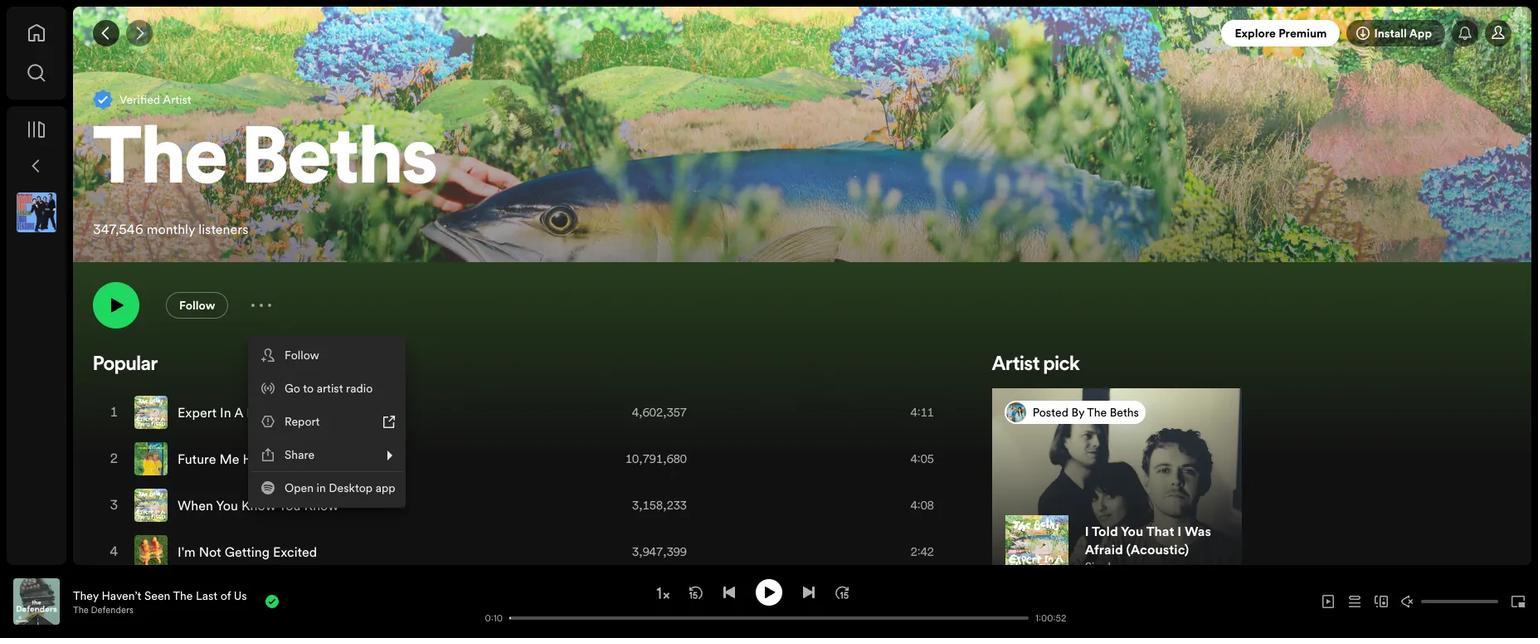 Task type: vqa. For each thing, say whether or not it's contained in the screenshot.
1st drake link from the bottom of the rapcaviar Grid
no



Task type: locate. For each thing, give the bounding box(es) containing it.
follow button up go to artist radio
[[251, 339, 402, 372]]

menu
[[248, 335, 406, 508]]

player controls element
[[0, 579, 1069, 625]]

expert in a dying field
[[178, 403, 314, 421]]

artist right 'verified'
[[163, 92, 192, 108]]

0 vertical spatial follow button
[[166, 292, 229, 318]]

seen
[[144, 587, 170, 604]]

by
[[1072, 404, 1085, 420]]

4:08
[[911, 497, 934, 513]]

told
[[1092, 522, 1119, 540]]

open in desktop app button
[[251, 471, 402, 505]]

me right hates on the left bottom of the page
[[281, 450, 300, 468]]

excited
[[273, 542, 317, 561]]

1 horizontal spatial know
[[304, 496, 339, 514]]

they
[[73, 587, 99, 604]]

i left told
[[1085, 522, 1090, 540]]

share button
[[251, 438, 402, 471]]

i left was
[[1178, 522, 1182, 540]]

pick
[[1044, 355, 1080, 375]]

1 horizontal spatial i
[[1178, 522, 1182, 540]]

open in desktop app
[[285, 480, 396, 496]]

you right told
[[1121, 522, 1144, 540]]

0 horizontal spatial follow button
[[166, 292, 229, 318]]

main element
[[7, 7, 66, 565]]

0 horizontal spatial you
[[216, 496, 238, 514]]

1 vertical spatial follow button
[[251, 339, 402, 372]]

you
[[216, 496, 238, 514], [279, 496, 301, 514], [1121, 522, 1144, 540]]

what's new image
[[1459, 27, 1472, 40]]

share
[[285, 447, 315, 463]]

in
[[317, 480, 326, 496]]

popular
[[93, 355, 158, 375]]

app
[[376, 480, 396, 496]]

0 horizontal spatial know
[[242, 496, 276, 514]]

i'm
[[178, 542, 196, 561]]

when
[[178, 496, 213, 514]]

you inside i told you that i was afraid (acoustic) single
[[1121, 522, 1144, 540]]

follow down the listeners
[[179, 297, 215, 313]]

me left hates on the left bottom of the page
[[220, 450, 239, 468]]

1 horizontal spatial artist
[[992, 355, 1040, 375]]

i'm not getting excited link
[[178, 542, 317, 561]]

0 horizontal spatial i
[[1085, 522, 1090, 540]]

1 know from the left
[[242, 496, 276, 514]]

1 vertical spatial follow
[[285, 347, 320, 364]]

1 horizontal spatial me
[[281, 450, 300, 468]]

skip back 15 seconds image
[[690, 586, 703, 599]]

previous image
[[723, 586, 736, 599]]

the
[[93, 123, 228, 203], [1088, 404, 1107, 420], [173, 587, 193, 604], [73, 604, 89, 616]]

expert in a dying field cell
[[134, 390, 321, 435]]

report link
[[251, 405, 402, 438]]

they haven't seen the last of us the defenders
[[73, 587, 247, 616]]

desktop
[[329, 480, 373, 496]]

0 horizontal spatial me
[[220, 450, 239, 468]]

1 me from the left
[[220, 450, 239, 468]]

1 horizontal spatial follow
[[285, 347, 320, 364]]

artist
[[163, 92, 192, 108], [992, 355, 1040, 375]]

install
[[1375, 25, 1408, 41]]

install app link
[[1347, 20, 1446, 46]]

0 horizontal spatial beths
[[242, 123, 438, 203]]

2 horizontal spatial you
[[1121, 522, 1144, 540]]

know
[[242, 496, 276, 514], [304, 496, 339, 514]]

1 vertical spatial beths
[[1110, 404, 1140, 420]]

explore premium
[[1235, 25, 1328, 41]]

i
[[1085, 522, 1090, 540], [1178, 522, 1182, 540]]

1 horizontal spatial follow button
[[251, 339, 402, 372]]

i told you that i was afraid (acoustic) link
[[1085, 522, 1212, 559]]

artist pick
[[992, 355, 1080, 375]]

2 i from the left
[[1178, 522, 1182, 540]]

follow inside 'menu'
[[285, 347, 320, 364]]

artist
[[317, 380, 343, 397]]

verified
[[120, 92, 160, 108]]

the down verified artist
[[93, 123, 228, 203]]

0:10
[[485, 612, 503, 625]]

a
[[234, 403, 243, 421]]

follow button down the listeners
[[166, 292, 229, 318]]

when you know you know cell
[[134, 483, 346, 528]]

3,158,233
[[633, 497, 687, 513]]

347,546
[[93, 220, 143, 238]]

group
[[10, 186, 63, 239]]

4:11 cell
[[873, 390, 958, 435]]

go back image
[[100, 27, 113, 40]]

the left defenders
[[73, 604, 89, 616]]

app
[[1410, 25, 1433, 41]]

you right when
[[216, 496, 238, 514]]

follow up to at left bottom
[[285, 347, 320, 364]]

me
[[220, 450, 239, 468], [281, 450, 300, 468]]

expert
[[178, 403, 217, 421]]

you left in
[[279, 496, 301, 514]]

report
[[285, 413, 320, 430]]

beths
[[242, 123, 438, 203], [1110, 404, 1140, 420]]

top bar and user menu element
[[73, 7, 1532, 60]]

hates
[[243, 450, 277, 468]]

field
[[285, 403, 314, 421]]

4:05
[[911, 450, 934, 467]]

0 horizontal spatial artist
[[163, 92, 192, 108]]

defenders
[[91, 604, 134, 616]]

go
[[285, 380, 300, 397]]

follow button
[[166, 292, 229, 318], [251, 339, 402, 372]]

follow
[[179, 297, 215, 313], [285, 347, 320, 364]]

(acoustic)
[[1127, 540, 1190, 559]]

0 vertical spatial follow
[[179, 297, 215, 313]]

i'm not getting excited cell
[[134, 529, 324, 574]]

afraid
[[1085, 540, 1124, 559]]

future me hates me link
[[178, 450, 300, 468]]

0 vertical spatial artist
[[163, 92, 192, 108]]

artist left pick
[[992, 355, 1040, 375]]

dying
[[247, 403, 282, 421]]

4:11
[[911, 404, 934, 420]]

merch image
[[992, 388, 1279, 596]]



Task type: describe. For each thing, give the bounding box(es) containing it.
the right by
[[1088, 404, 1107, 420]]

of
[[221, 587, 231, 604]]

posted
[[1033, 404, 1069, 420]]

play image
[[763, 586, 776, 599]]

to
[[303, 380, 314, 397]]

when you know you know
[[178, 496, 339, 514]]

posted by the beths
[[1033, 404, 1140, 420]]

skip forward 15 seconds image
[[836, 586, 849, 599]]

open
[[285, 480, 314, 496]]

not
[[199, 542, 221, 561]]

that
[[1147, 522, 1175, 540]]

monthly
[[147, 220, 195, 238]]

2 me from the left
[[281, 450, 300, 468]]

in
[[220, 403, 231, 421]]

group inside the main element
[[10, 186, 63, 239]]

0 vertical spatial beths
[[242, 123, 438, 203]]

getting
[[225, 542, 270, 561]]

1 horizontal spatial beths
[[1110, 404, 1140, 420]]

i'm not getting excited
[[178, 542, 317, 561]]

search image
[[27, 63, 46, 83]]

go to artist radio button
[[251, 372, 402, 405]]

347,546 monthly listeners
[[93, 220, 249, 238]]

the beths
[[93, 123, 438, 203]]

explore
[[1235, 25, 1276, 41]]

verified artist
[[120, 92, 192, 108]]

1 i from the left
[[1085, 522, 1090, 540]]

connect to a device image
[[1375, 595, 1389, 608]]

the defenders link
[[73, 604, 134, 616]]

now playing view image
[[39, 586, 52, 599]]

the beths image
[[1007, 402, 1027, 422]]

4,602,357
[[633, 404, 687, 420]]

they haven't seen the last of us link
[[73, 587, 247, 604]]

install app
[[1375, 25, 1433, 41]]

1 vertical spatial artist
[[992, 355, 1040, 375]]

the left "last"
[[173, 587, 193, 604]]

haven't
[[102, 587, 141, 604]]

last
[[196, 587, 218, 604]]

future me hates me cell
[[134, 436, 307, 481]]

go to artist radio
[[285, 380, 373, 397]]

now playing: they haven't seen the last of us by the defenders footer
[[13, 579, 464, 625]]

us
[[234, 587, 247, 604]]

listeners
[[199, 220, 249, 238]]

explore premium button
[[1222, 20, 1341, 46]]

0 horizontal spatial follow
[[179, 297, 215, 313]]

future
[[178, 450, 216, 468]]

go forward image
[[133, 27, 146, 40]]

premium
[[1279, 25, 1328, 41]]

10,791,680
[[626, 450, 687, 467]]

3,947,399
[[633, 543, 687, 560]]

1 horizontal spatial you
[[279, 496, 301, 514]]

2 know from the left
[[304, 496, 339, 514]]

1:00:52
[[1036, 612, 1067, 625]]

expert in a dying field link
[[178, 403, 314, 421]]

2:42
[[911, 543, 934, 560]]

follow button inside 'menu'
[[251, 339, 402, 372]]

was
[[1185, 522, 1212, 540]]

change speed image
[[655, 585, 671, 602]]

when you know you know link
[[178, 496, 339, 514]]

radio
[[346, 380, 373, 397]]

i told you that i was afraid (acoustic) single
[[1085, 522, 1212, 575]]

next image
[[803, 586, 816, 599]]

single
[[1085, 559, 1118, 575]]

future me hates me
[[178, 450, 300, 468]]

volume off image
[[1402, 595, 1415, 608]]

home image
[[27, 23, 46, 43]]

external link image
[[382, 415, 396, 428]]

menu containing follow
[[248, 335, 406, 508]]



